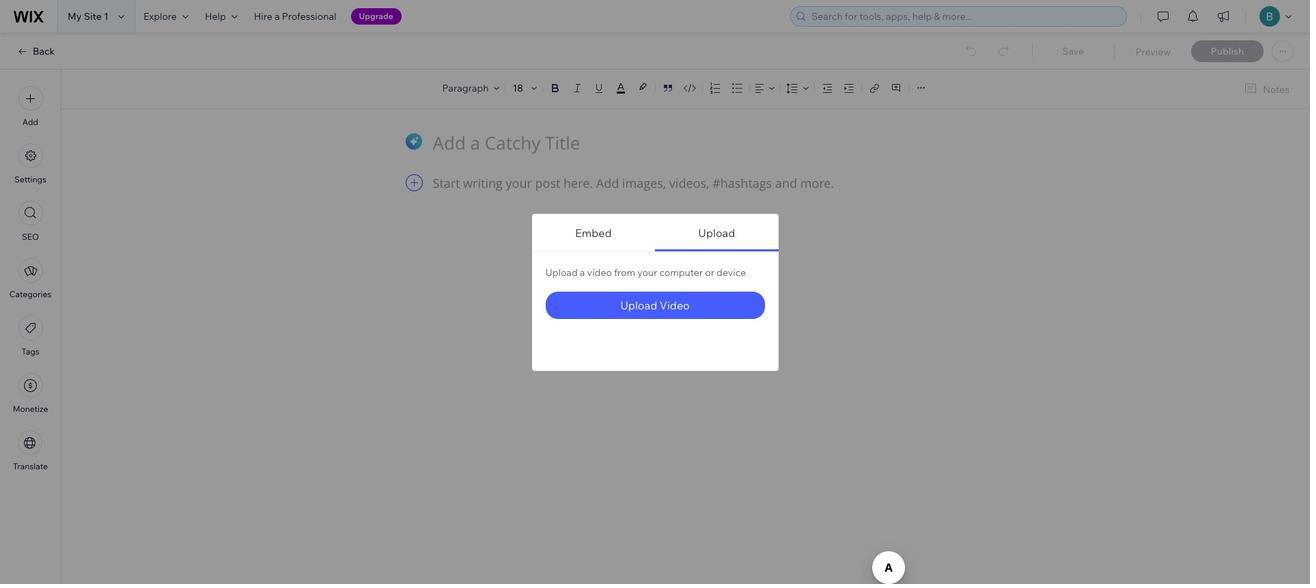 Task type: vqa. For each thing, say whether or not it's contained in the screenshot.
Embed button
yes



Task type: describe. For each thing, give the bounding box(es) containing it.
professional
[[282, 10, 336, 23]]

categories button
[[9, 258, 51, 299]]

notes button
[[1239, 80, 1294, 98]]

your
[[637, 266, 657, 278]]

seo
[[22, 232, 39, 242]]

Search for tools, apps, help & more... field
[[807, 7, 1122, 26]]

a for video
[[580, 266, 585, 278]]

Font Size field
[[511, 81, 526, 95]]

my
[[68, 10, 82, 23]]

translate button
[[13, 430, 48, 471]]

Add a Catchy Title text field
[[433, 131, 924, 155]]

hire a professional
[[254, 10, 336, 23]]

computer
[[659, 266, 703, 278]]

monetize button
[[13, 373, 48, 414]]

embed button
[[532, 217, 655, 251]]

my site 1
[[68, 10, 109, 23]]

seo button
[[18, 201, 43, 242]]

hire
[[254, 10, 272, 23]]

paragraph
[[442, 82, 489, 94]]

upgrade
[[359, 11, 393, 21]]

help
[[205, 10, 226, 23]]

embed
[[575, 226, 612, 240]]

add button
[[18, 86, 43, 127]]

site
[[84, 10, 102, 23]]



Task type: locate. For each thing, give the bounding box(es) containing it.
a inside hire a professional link
[[275, 10, 280, 23]]

1 horizontal spatial upload
[[620, 298, 657, 312]]

2 vertical spatial upload
[[620, 298, 657, 312]]

upload for upload
[[698, 226, 735, 240]]

0 vertical spatial a
[[275, 10, 280, 23]]

upload video
[[620, 298, 690, 312]]

1 horizontal spatial a
[[580, 266, 585, 278]]

back button
[[16, 45, 55, 57]]

settings button
[[14, 143, 46, 184]]

upload down upload a video from your computer or device
[[620, 298, 657, 312]]

a
[[275, 10, 280, 23], [580, 266, 585, 278]]

2 horizontal spatial upload
[[698, 226, 735, 240]]

1 vertical spatial upload
[[545, 266, 578, 278]]

menu containing add
[[0, 78, 61, 480]]

tags button
[[18, 316, 43, 357]]

0 vertical spatial upload
[[698, 226, 735, 240]]

upgrade button
[[351, 8, 401, 25]]

upload for upload a video from your computer or device
[[545, 266, 578, 278]]

explore
[[143, 10, 177, 23]]

hire a professional link
[[246, 0, 345, 33]]

0 horizontal spatial upload
[[545, 266, 578, 278]]

upload
[[698, 226, 735, 240], [545, 266, 578, 278], [620, 298, 657, 312]]

video
[[587, 266, 612, 278]]

categories
[[9, 289, 51, 299]]

add
[[22, 117, 38, 127]]

or
[[705, 266, 714, 278]]

tab list containing embed
[[532, 217, 778, 357]]

video
[[660, 298, 690, 312]]

monetize
[[13, 404, 48, 414]]

from
[[614, 266, 635, 278]]

help button
[[197, 0, 246, 33]]

1
[[104, 10, 109, 23]]

settings
[[14, 174, 46, 184]]

tags
[[21, 346, 39, 357]]

tab list
[[532, 217, 778, 357]]

notes
[[1263, 83, 1290, 95]]

upload inside 'button'
[[620, 298, 657, 312]]

upload a video from your computer or device
[[545, 266, 746, 278]]

upload video button
[[545, 291, 765, 319]]

upload for upload video
[[620, 298, 657, 312]]

a for professional
[[275, 10, 280, 23]]

upload button
[[655, 217, 778, 251]]

1 vertical spatial a
[[580, 266, 585, 278]]

0 horizontal spatial a
[[275, 10, 280, 23]]

device
[[717, 266, 746, 278]]

back
[[33, 45, 55, 57]]

menu
[[0, 78, 61, 480]]

paragraph button
[[440, 79, 502, 98]]

a left video
[[580, 266, 585, 278]]

translate
[[13, 461, 48, 471]]

upload left video
[[545, 266, 578, 278]]

upload up 'or'
[[698, 226, 735, 240]]

a right hire
[[275, 10, 280, 23]]

a inside tab list
[[580, 266, 585, 278]]

upload inside button
[[698, 226, 735, 240]]



